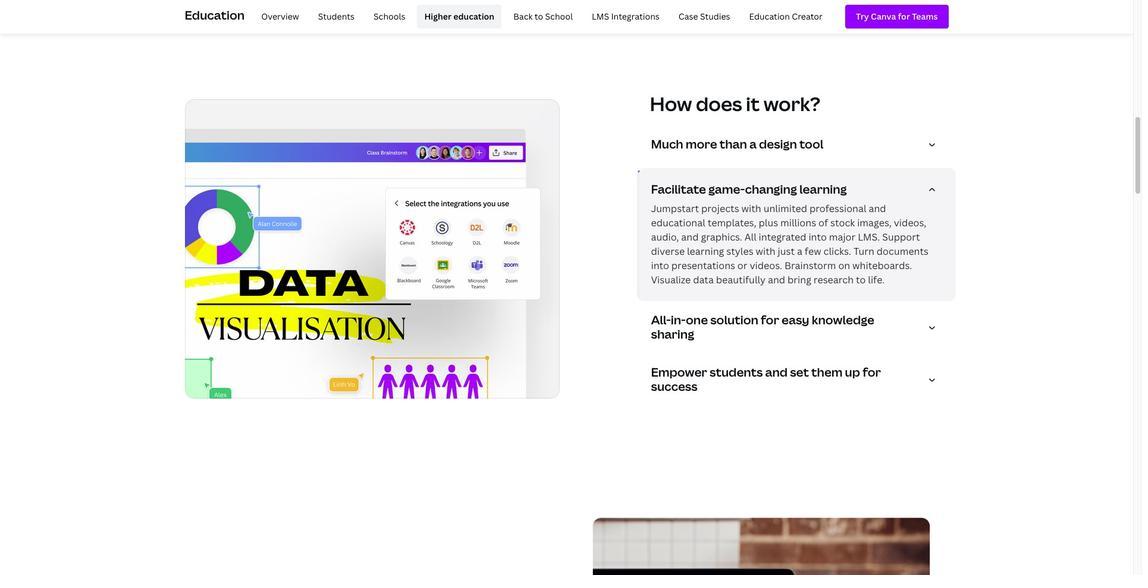 Task type: locate. For each thing, give the bounding box(es) containing it.
presentations
[[671, 259, 735, 273]]

0 horizontal spatial education
[[185, 7, 245, 23]]

jumpstart projects with unlimited professional and educational templates, plus millions of stock images, videos, audio, and graphics. all integrated into major lms. support diverse learning styles with just a few clicks. turn documents into presentations or videos. brainstorm on whiteboards. visualize data beautifully and bring research to life.
[[651, 202, 929, 287]]

for inside empower students and set them up for success
[[863, 365, 881, 381]]

education for education creator
[[749, 11, 790, 22]]

all-
[[651, 312, 671, 328]]

1 horizontal spatial learning
[[799, 182, 847, 198]]

and
[[869, 202, 886, 215], [681, 231, 699, 244], [768, 274, 785, 287], [765, 365, 788, 381]]

education
[[453, 11, 494, 22]]

0 vertical spatial to
[[535, 11, 543, 22]]

easy
[[782, 312, 809, 328]]

of
[[819, 217, 828, 230]]

for inside all-in-one solution for easy knowledge sharing
[[761, 312, 779, 328]]

much more than a design tool button
[[651, 136, 946, 157]]

educational
[[651, 217, 705, 230]]

for right up
[[863, 365, 881, 381]]

images,
[[857, 217, 892, 230]]

on
[[838, 259, 850, 273]]

1 horizontal spatial to
[[856, 274, 866, 287]]

1 vertical spatial for
[[863, 365, 881, 381]]

more
[[686, 136, 717, 152]]

into up few
[[809, 231, 827, 244]]

much
[[651, 136, 683, 152]]

with down facilitate game-changing learning
[[742, 202, 761, 215]]

brainstorm
[[785, 259, 836, 273]]

0 vertical spatial with
[[742, 202, 761, 215]]

and down educational on the top right of the page
[[681, 231, 699, 244]]

0 vertical spatial for
[[761, 312, 779, 328]]

a
[[750, 136, 757, 152], [797, 245, 802, 258]]

how
[[650, 91, 692, 117]]

empower
[[651, 365, 707, 381]]

facilitate game-changing learning
[[651, 182, 847, 198]]

templates,
[[708, 217, 756, 230]]

0 horizontal spatial a
[[750, 136, 757, 152]]

does
[[696, 91, 742, 117]]

plus
[[759, 217, 778, 230]]

success
[[651, 379, 698, 395]]

1 horizontal spatial a
[[797, 245, 802, 258]]

higher education link
[[417, 5, 502, 29]]

solution
[[710, 312, 758, 328]]

education
[[185, 7, 245, 23], [749, 11, 790, 22]]

1 vertical spatial a
[[797, 245, 802, 258]]

1 vertical spatial into
[[651, 259, 669, 273]]

1 vertical spatial to
[[856, 274, 866, 287]]

life.
[[868, 274, 885, 287]]

learning
[[799, 182, 847, 198], [687, 245, 724, 258]]

back to school link
[[506, 5, 580, 29]]

overview
[[261, 11, 299, 22]]

lms
[[592, 11, 609, 22]]

bring
[[788, 274, 811, 287]]

it
[[746, 91, 760, 117]]

them
[[811, 365, 843, 381]]

audio,
[[651, 231, 679, 244]]

1 horizontal spatial for
[[863, 365, 881, 381]]

learning up presentations
[[687, 245, 724, 258]]

documents
[[877, 245, 929, 258]]

0 vertical spatial a
[[750, 136, 757, 152]]

learning up professional
[[799, 182, 847, 198]]

0 horizontal spatial to
[[535, 11, 543, 22]]

to right back
[[535, 11, 543, 22]]

0 vertical spatial learning
[[799, 182, 847, 198]]

higher education
[[424, 11, 494, 22]]

a right than
[[750, 136, 757, 152]]

and left "set"
[[765, 365, 788, 381]]

lms integrations
[[592, 11, 660, 22]]

sharing
[[651, 327, 694, 343]]

0 horizontal spatial learning
[[687, 245, 724, 258]]

whiteboards.
[[852, 259, 912, 273]]

a inside jumpstart projects with unlimited professional and educational templates, plus millions of stock images, videos, audio, and graphics. all integrated into major lms. support diverse learning styles with just a few clicks. turn documents into presentations or videos. brainstorm on whiteboards. visualize data beautifully and bring research to life.
[[797, 245, 802, 258]]

in-
[[671, 312, 686, 328]]

menu bar containing overview
[[249, 5, 830, 29]]

a left few
[[797, 245, 802, 258]]

education creator
[[749, 11, 823, 22]]

all-in-one solution for easy knowledge sharing
[[651, 312, 874, 343]]

education inside "link"
[[749, 11, 790, 22]]

just
[[778, 245, 795, 258]]

1 vertical spatial learning
[[687, 245, 724, 258]]

menu bar
[[249, 5, 830, 29]]

than
[[720, 136, 747, 152]]

for
[[761, 312, 779, 328], [863, 365, 881, 381]]

case studies
[[679, 11, 730, 22]]

and down the videos.
[[768, 274, 785, 287]]

and up images,
[[869, 202, 886, 215]]

1 horizontal spatial education
[[749, 11, 790, 22]]

with
[[742, 202, 761, 215], [756, 245, 776, 258]]

turn
[[854, 245, 874, 258]]

to inside jumpstart projects with unlimited professional and educational templates, plus millions of stock images, videos, audio, and graphics. all integrated into major lms. support diverse learning styles with just a few clicks. turn documents into presentations or videos. brainstorm on whiteboards. visualize data beautifully and bring research to life.
[[856, 274, 866, 287]]

or
[[738, 259, 747, 273]]

to left life.
[[856, 274, 866, 287]]

higher
[[424, 11, 451, 22]]

how does it work?
[[650, 91, 821, 117]]

game-
[[708, 182, 745, 198]]

0 horizontal spatial for
[[761, 312, 779, 328]]

education element
[[185, 0, 948, 33]]

into
[[809, 231, 827, 244], [651, 259, 669, 273]]

1 vertical spatial with
[[756, 245, 776, 258]]

all
[[745, 231, 757, 244]]

0 vertical spatial into
[[809, 231, 827, 244]]

empower students and set them up for success
[[651, 365, 881, 395]]

for left easy
[[761, 312, 779, 328]]

into down diverse
[[651, 259, 669, 273]]

with up the videos.
[[756, 245, 776, 258]]

jumpstart
[[651, 202, 699, 215]]

research
[[814, 274, 854, 287]]

back
[[513, 11, 533, 22]]

integrations
[[611, 11, 660, 22]]

students
[[318, 11, 355, 22]]



Task type: describe. For each thing, give the bounding box(es) containing it.
graphics.
[[701, 231, 742, 244]]

visualize
[[651, 274, 691, 287]]

schools
[[374, 11, 405, 22]]

much more than a design tool
[[651, 136, 824, 152]]

projects
[[701, 202, 739, 215]]

creator
[[792, 11, 823, 22]]

changing
[[745, 182, 797, 198]]

up
[[845, 365, 860, 381]]

students link
[[311, 5, 362, 29]]

lms.
[[858, 231, 880, 244]]

case studies link
[[671, 5, 737, 29]]

integrated
[[759, 231, 806, 244]]

overview link
[[254, 5, 306, 29]]

beautifully
[[716, 274, 766, 287]]

school
[[545, 11, 573, 22]]

facilitate
[[651, 182, 706, 198]]

major
[[829, 231, 856, 244]]

few
[[805, 245, 821, 258]]

millions
[[780, 217, 816, 230]]

design
[[759, 136, 797, 152]]

stock
[[830, 217, 855, 230]]

support
[[882, 231, 920, 244]]

work?
[[764, 91, 821, 117]]

data
[[693, 274, 714, 287]]

unlimited
[[764, 202, 807, 215]]

empower students and set them up for success button
[[651, 365, 946, 399]]

tool
[[799, 136, 824, 152]]

one
[[686, 312, 708, 328]]

and inside empower students and set them up for success
[[765, 365, 788, 381]]

knowledge
[[812, 312, 874, 328]]

clicks.
[[824, 245, 851, 258]]

to inside menu bar
[[535, 11, 543, 22]]

set
[[790, 365, 809, 381]]

videos.
[[750, 259, 782, 273]]

menu bar inside 'education' element
[[249, 5, 830, 29]]

lms integrations link
[[585, 5, 667, 29]]

1 horizontal spatial into
[[809, 231, 827, 244]]

styles
[[726, 245, 753, 258]]

students
[[710, 365, 763, 381]]

data visualisation template image
[[185, 99, 559, 399]]

all-in-one solution for easy knowledge sharing button
[[651, 312, 946, 347]]

education creator link
[[742, 5, 830, 29]]

professional
[[810, 202, 866, 215]]

back to school
[[513, 11, 573, 22]]

education for education
[[185, 7, 245, 23]]

learning inside dropdown button
[[799, 182, 847, 198]]

schools link
[[366, 5, 413, 29]]

videos,
[[894, 217, 926, 230]]

0 horizontal spatial into
[[651, 259, 669, 273]]

case
[[679, 11, 698, 22]]

a inside dropdown button
[[750, 136, 757, 152]]

learning inside jumpstart projects with unlimited professional and educational templates, plus millions of stock images, videos, audio, and graphics. all integrated into major lms. support diverse learning styles with just a few clicks. turn documents into presentations or videos. brainstorm on whiteboards. visualize data beautifully and bring research to life.
[[687, 245, 724, 258]]

diverse
[[651, 245, 685, 258]]

studies
[[700, 11, 730, 22]]

facilitate game-changing learning button
[[651, 182, 946, 202]]



Task type: vqa. For each thing, say whether or not it's contained in the screenshot.
Jacob Simon image
no



